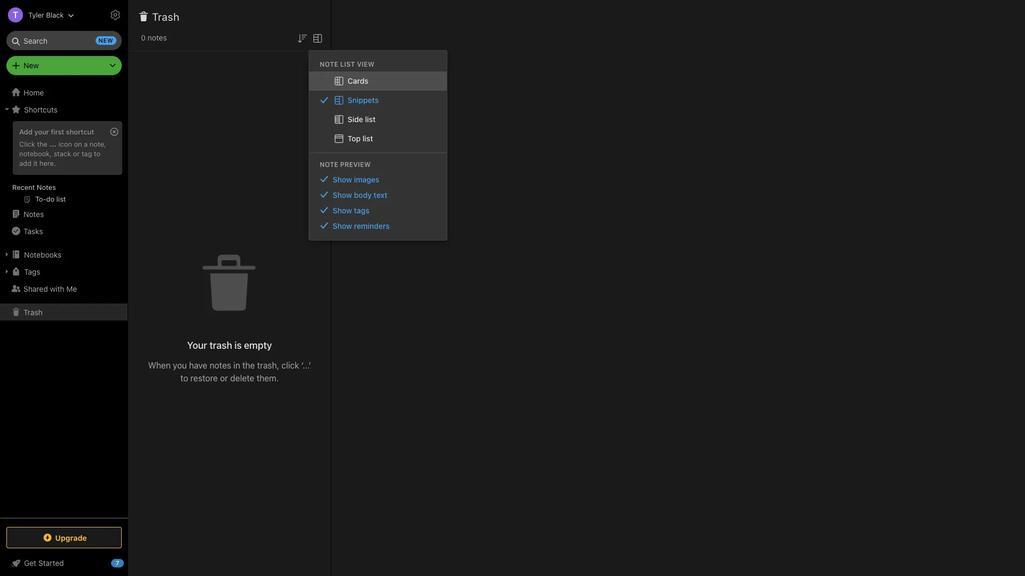 Task type: locate. For each thing, give the bounding box(es) containing it.
or
[[73, 149, 80, 158], [220, 374, 228, 383]]

top
[[348, 134, 361, 143]]

new
[[99, 37, 113, 44]]

1 vertical spatial notes
[[210, 361, 231, 370]]

show down show tags
[[333, 221, 352, 231]]

trash link
[[0, 304, 128, 321]]

notes left in
[[210, 361, 231, 370]]

show left tags
[[333, 206, 352, 215]]

1 vertical spatial or
[[220, 374, 228, 383]]

Help and Learning task checklist field
[[0, 555, 128, 572]]

the left ...
[[37, 140, 47, 148]]

1 vertical spatial trash
[[23, 308, 43, 317]]

list
[[340, 60, 355, 68]]

show images
[[333, 175, 379, 184]]

tag
[[82, 149, 92, 158]]

shared with me link
[[0, 280, 128, 297]]

0 vertical spatial the
[[37, 140, 47, 148]]

with
[[50, 284, 64, 293]]

show down note preview
[[333, 175, 352, 184]]

notes up tasks
[[23, 210, 44, 219]]

2 show from the top
[[333, 191, 352, 200]]

recent
[[12, 183, 35, 192]]

1 vertical spatial note
[[320, 161, 338, 169]]

dropdown list menu containing cards
[[309, 71, 447, 148]]

notes right the recent
[[37, 183, 56, 192]]

cards link
[[309, 71, 447, 91]]

Search text field
[[14, 31, 114, 50]]

notes
[[148, 33, 167, 42], [210, 361, 231, 370]]

your trash is empty
[[187, 340, 272, 351]]

0 horizontal spatial to
[[94, 149, 100, 158]]

trash down the shared
[[23, 308, 43, 317]]

trash up 0 notes
[[152, 11, 180, 23]]

0 vertical spatial notes
[[148, 33, 167, 42]]

0 vertical spatial list
[[365, 115, 376, 124]]

show for show images
[[333, 175, 352, 184]]

new button
[[6, 56, 122, 75]]

0 horizontal spatial trash
[[23, 308, 43, 317]]

show up show tags
[[333, 191, 352, 200]]

new
[[23, 61, 39, 70]]

home
[[23, 88, 44, 97]]

to down note,
[[94, 149, 100, 158]]

notes inside the when you have notes in the trash, click '...' to restore or delete them.
[[210, 361, 231, 370]]

show inside show body text link
[[333, 191, 352, 200]]

1 horizontal spatial notes
[[210, 361, 231, 370]]

the right in
[[242, 361, 255, 370]]

0 vertical spatial to
[[94, 149, 100, 158]]

1 vertical spatial list
[[363, 134, 373, 143]]

1 horizontal spatial the
[[242, 361, 255, 370]]

1 vertical spatial the
[[242, 361, 255, 370]]

me
[[66, 284, 77, 293]]

1 dropdown list menu from the top
[[309, 71, 447, 148]]

shortcuts button
[[0, 101, 128, 118]]

tags
[[354, 206, 369, 215]]

trash
[[210, 340, 232, 351]]

0 horizontal spatial or
[[73, 149, 80, 158]]

in
[[233, 361, 240, 370]]

when you have notes in the trash, click '...' to restore or delete them.
[[148, 361, 311, 383]]

note for note preview
[[320, 161, 338, 169]]

your
[[187, 340, 207, 351]]

1 show from the top
[[333, 175, 352, 184]]

show inside show reminders link
[[333, 221, 352, 231]]

1 note from the top
[[320, 60, 338, 68]]

top list link
[[309, 129, 447, 148]]

add
[[19, 159, 31, 168]]

0 vertical spatial trash
[[152, 11, 180, 23]]

1 vertical spatial dropdown list menu
[[309, 172, 447, 234]]

trash
[[152, 11, 180, 23], [23, 308, 43, 317]]

or inside the icon on a note, notebook, stack or tag to add it here.
[[73, 149, 80, 158]]

dropdown list menu
[[309, 71, 447, 148], [309, 172, 447, 234]]

notebooks link
[[0, 246, 128, 263]]

show
[[333, 175, 352, 184], [333, 191, 352, 200], [333, 206, 352, 215], [333, 221, 352, 231]]

notebooks
[[24, 250, 61, 259]]

notes inside group
[[37, 183, 56, 192]]

4 show from the top
[[333, 221, 352, 231]]

show tags link
[[309, 203, 447, 218]]

tree
[[0, 84, 128, 518]]

0 vertical spatial notes
[[37, 183, 56, 192]]

show body text link
[[309, 187, 447, 203]]

upgrade button
[[6, 528, 122, 549]]

started
[[38, 559, 64, 568]]

side list link
[[309, 110, 447, 129]]

1 horizontal spatial to
[[180, 374, 188, 383]]

list inside side list 'link'
[[365, 115, 376, 124]]

tasks
[[23, 227, 43, 236]]

list right top
[[363, 134, 373, 143]]

trash,
[[257, 361, 279, 370]]

or down on
[[73, 149, 80, 158]]

...
[[49, 140, 57, 148]]

images
[[354, 175, 379, 184]]

click the ...
[[19, 140, 57, 148]]

add
[[19, 128, 32, 136]]

3 show from the top
[[333, 206, 352, 215]]

list for top list
[[363, 134, 373, 143]]

group
[[0, 118, 128, 210]]

0 horizontal spatial notes
[[148, 33, 167, 42]]

0 vertical spatial dropdown list menu
[[309, 71, 447, 148]]

note left list
[[320, 60, 338, 68]]

notes right 0
[[148, 33, 167, 42]]

0 vertical spatial or
[[73, 149, 80, 158]]

note left preview
[[320, 161, 338, 169]]

1 vertical spatial to
[[180, 374, 188, 383]]

dropdown list menu containing show images
[[309, 172, 447, 234]]

snippets link
[[309, 91, 447, 110]]

to down you at left bottom
[[180, 374, 188, 383]]

shared with me
[[23, 284, 77, 293]]

recent notes
[[12, 183, 56, 192]]

1 horizontal spatial or
[[220, 374, 228, 383]]

show for show reminders
[[333, 221, 352, 231]]

list right side
[[365, 115, 376, 124]]

list
[[365, 115, 376, 124], [363, 134, 373, 143]]

first
[[51, 128, 64, 136]]

list inside 'top list' link
[[363, 134, 373, 143]]

show inside show images link
[[333, 175, 352, 184]]

show reminders
[[333, 221, 390, 231]]

snippets
[[348, 95, 379, 105]]

shared
[[23, 284, 48, 293]]

2 dropdown list menu from the top
[[309, 172, 447, 234]]

add your first shortcut
[[19, 128, 94, 136]]

7
[[116, 560, 119, 567]]

note
[[320, 60, 338, 68], [320, 161, 338, 169]]

is
[[235, 340, 242, 351]]

or left the delete
[[220, 374, 228, 383]]

2 note from the top
[[320, 161, 338, 169]]

delete
[[230, 374, 254, 383]]

0 vertical spatial note
[[320, 60, 338, 68]]

view
[[357, 60, 375, 68]]

0 horizontal spatial the
[[37, 140, 47, 148]]

new search field
[[14, 31, 116, 50]]

text
[[374, 191, 387, 200]]

the
[[37, 140, 47, 148], [242, 361, 255, 370]]

group containing add your first shortcut
[[0, 118, 128, 210]]

show inside show tags link
[[333, 206, 352, 215]]



Task type: describe. For each thing, give the bounding box(es) containing it.
reminders
[[354, 221, 390, 231]]

your
[[34, 128, 49, 136]]

home link
[[0, 84, 128, 101]]

the inside the when you have notes in the trash, click '...' to restore or delete them.
[[242, 361, 255, 370]]

icon on a note, notebook, stack or tag to add it here.
[[19, 140, 106, 168]]

note window - empty element
[[332, 0, 1025, 577]]

preview
[[340, 161, 371, 169]]

side list
[[348, 115, 376, 124]]

to inside the when you have notes in the trash, click '...' to restore or delete them.
[[180, 374, 188, 383]]

the inside group
[[37, 140, 47, 148]]

tree containing home
[[0, 84, 128, 518]]

here.
[[39, 159, 56, 168]]

when
[[148, 361, 171, 370]]

show tags
[[333, 206, 369, 215]]

empty
[[244, 340, 272, 351]]

click
[[19, 140, 35, 148]]

you
[[173, 361, 187, 370]]

tasks button
[[0, 223, 128, 240]]

have
[[189, 361, 207, 370]]

show images link
[[309, 172, 447, 187]]

show reminders link
[[309, 218, 447, 234]]

click
[[282, 361, 299, 370]]

show for show body text
[[333, 191, 352, 200]]

icon
[[58, 140, 72, 148]]

them.
[[257, 374, 279, 383]]

top list
[[348, 134, 373, 143]]

notes link
[[0, 206, 128, 223]]

note for note list view
[[320, 60, 338, 68]]

0
[[141, 33, 146, 42]]

1 vertical spatial notes
[[23, 210, 44, 219]]

shortcut
[[66, 128, 94, 136]]

note list view
[[320, 60, 375, 68]]

get started
[[24, 559, 64, 568]]

to inside the icon on a note, notebook, stack or tag to add it here.
[[94, 149, 100, 158]]

note preview
[[320, 161, 371, 169]]

tyler
[[28, 10, 44, 19]]

expand tags image
[[3, 268, 11, 276]]

notebook,
[[19, 149, 52, 158]]

Account field
[[0, 4, 74, 26]]

show body text
[[333, 191, 387, 200]]

black
[[46, 10, 64, 19]]

'...'
[[301, 361, 311, 370]]

trash inside trash link
[[23, 308, 43, 317]]

shortcuts
[[24, 105, 58, 114]]

Sort options field
[[296, 31, 309, 45]]

side
[[348, 115, 363, 124]]

expand notebooks image
[[3, 250, 11, 259]]

restore
[[190, 374, 218, 383]]

cards
[[348, 76, 369, 85]]

it
[[33, 159, 38, 168]]

get
[[24, 559, 36, 568]]

settings image
[[109, 9, 122, 21]]

0 notes
[[141, 33, 167, 42]]

body
[[354, 191, 372, 200]]

show for show tags
[[333, 206, 352, 215]]

tags button
[[0, 263, 128, 280]]

tyler black
[[28, 10, 64, 19]]

or inside the when you have notes in the trash, click '...' to restore or delete them.
[[220, 374, 228, 383]]

a
[[84, 140, 88, 148]]

note,
[[90, 140, 106, 148]]

stack
[[54, 149, 71, 158]]

cards menu item
[[309, 71, 447, 91]]

upgrade
[[55, 534, 87, 543]]

View options field
[[309, 31, 324, 45]]

on
[[74, 140, 82, 148]]

click to collapse image
[[124, 557, 132, 570]]

tags
[[24, 267, 40, 276]]

1 horizontal spatial trash
[[152, 11, 180, 23]]

list for side list
[[365, 115, 376, 124]]



Task type: vqa. For each thing, say whether or not it's contained in the screenshot.
1st More actions icon from right
no



